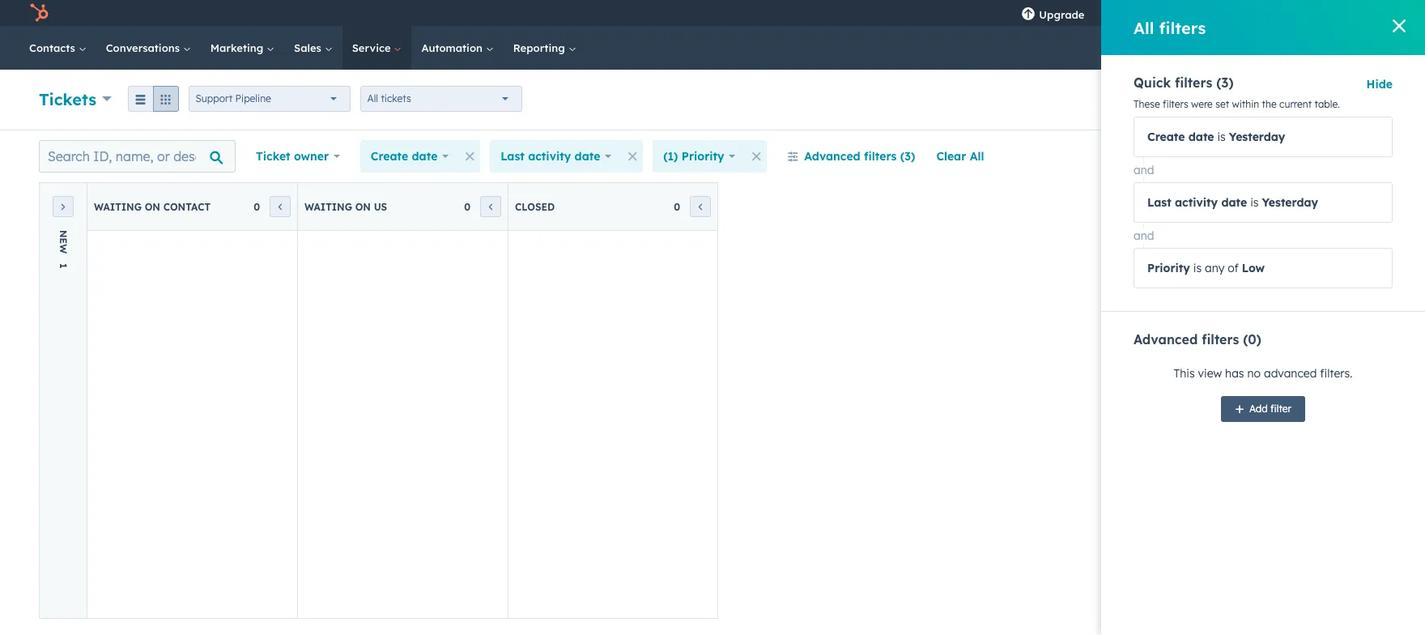 Task type: vqa. For each thing, say whether or not it's contained in the screenshot.
Active list's list
no



Task type: describe. For each thing, give the bounding box(es) containing it.
calling icon image
[[1108, 6, 1122, 21]]

these filters were set within the current table.
[[1134, 98, 1340, 110]]

hubspot link
[[19, 3, 61, 23]]

all tickets button
[[360, 86, 522, 112]]

waiting for waiting on contact
[[94, 200, 142, 213]]

filters for all filters
[[1159, 17, 1206, 38]]

save
[[1310, 149, 1337, 164]]

ticket owner
[[256, 149, 329, 164]]

board
[[1155, 149, 1189, 164]]

create date is yesterday
[[1148, 130, 1286, 144]]

import button
[[1231, 87, 1291, 113]]

filters for advanced filters (0)
[[1202, 331, 1240, 347]]

upgrade
[[1039, 8, 1085, 21]]

has
[[1226, 366, 1245, 381]]

all for all filters
[[1134, 17, 1155, 38]]

waiting on us
[[305, 200, 387, 213]]

us
[[374, 200, 387, 213]]

(1) priority
[[663, 149, 725, 164]]

hubspot image
[[29, 3, 49, 23]]

hide
[[1367, 77, 1393, 92]]

closed
[[515, 200, 555, 213]]

advanced filters (3) button
[[777, 140, 926, 173]]

(1) priority button
[[653, 140, 746, 173]]

set
[[1216, 98, 1230, 110]]

contacts
[[29, 41, 78, 54]]

this
[[1174, 366, 1195, 381]]

view for this
[[1198, 366, 1222, 381]]

date inside popup button
[[412, 149, 438, 164]]

clear all
[[937, 149, 984, 164]]

all filters
[[1134, 17, 1206, 38]]

actions button
[[1150, 87, 1221, 113]]

0 for contact
[[254, 200, 260, 213]]

activity for last activity date is yesterday
[[1175, 195, 1218, 210]]

automation
[[422, 41, 486, 54]]

last for last activity date
[[501, 149, 525, 164]]

(1)
[[663, 149, 678, 164]]

on for contact
[[145, 200, 160, 213]]

last activity date is yesterday
[[1148, 195, 1319, 210]]

sales
[[294, 41, 325, 54]]

save view
[[1310, 149, 1366, 164]]

tickets
[[39, 89, 96, 109]]

save view button
[[1273, 140, 1387, 173]]

and for create
[[1134, 163, 1155, 177]]

ticket
[[256, 149, 290, 164]]

apoptosis studios 2 button
[[1254, 0, 1404, 26]]

quick
[[1134, 75, 1171, 91]]

pipeline
[[235, 92, 271, 104]]

(3) for quick filters (3)
[[1217, 75, 1234, 91]]

board actions button
[[1135, 140, 1263, 173]]

board actions
[[1155, 149, 1233, 164]]

e
[[57, 238, 69, 244]]

create date
[[371, 149, 438, 164]]

w
[[57, 244, 69, 254]]

create date button
[[360, 140, 459, 173]]

contact
[[163, 200, 211, 213]]

advanced
[[1264, 366, 1317, 381]]

(3) for advanced filters (3)
[[900, 149, 916, 164]]

priority inside popup button
[[682, 149, 725, 164]]

calling icon button
[[1101, 2, 1129, 23]]

close image
[[1393, 19, 1406, 32]]

owner
[[294, 149, 329, 164]]

support pipeline button
[[188, 86, 350, 112]]

create for create ticket
[[1314, 93, 1345, 105]]

import
[[1245, 93, 1277, 105]]

advanced for advanced filters (3)
[[805, 149, 861, 164]]

search image
[[1392, 42, 1403, 53]]

0 horizontal spatial is
[[1194, 261, 1202, 275]]

actions
[[1164, 93, 1198, 105]]

view for save
[[1341, 149, 1366, 164]]

group inside tickets banner
[[128, 86, 179, 112]]

add filter button
[[1221, 396, 1306, 422]]

actions
[[1192, 149, 1233, 164]]

sales link
[[284, 26, 342, 70]]

support pipeline
[[196, 92, 271, 104]]

were
[[1192, 98, 1213, 110]]

of
[[1228, 261, 1239, 275]]

advanced filters (0)
[[1134, 331, 1262, 347]]

0 vertical spatial yesterday
[[1229, 130, 1286, 144]]

no
[[1248, 366, 1261, 381]]

create for create date is yesterday
[[1148, 130, 1185, 144]]

clear all button
[[926, 140, 995, 173]]

conversations link
[[96, 26, 201, 70]]

1 horizontal spatial priority
[[1148, 261, 1191, 275]]

notifications button
[[1223, 0, 1251, 26]]

all for all tickets
[[367, 92, 378, 104]]

2
[[1374, 6, 1380, 19]]



Task type: locate. For each thing, give the bounding box(es) containing it.
2 waiting from the left
[[305, 200, 352, 213]]

create for create date
[[371, 149, 408, 164]]

last down board
[[1148, 195, 1172, 210]]

waiting down search id, name, or description search field on the top left
[[94, 200, 142, 213]]

0 horizontal spatial waiting
[[94, 200, 142, 213]]

filters for these filters were set within the current table.
[[1163, 98, 1189, 110]]

0 horizontal spatial all
[[367, 92, 378, 104]]

create left ticket
[[1314, 93, 1345, 105]]

last activity date
[[501, 149, 601, 164]]

priority left any
[[1148, 261, 1191, 275]]

is up actions in the top right of the page
[[1218, 130, 1226, 144]]

1 0 from the left
[[254, 200, 260, 213]]

0 horizontal spatial last
[[501, 149, 525, 164]]

ticket
[[1348, 93, 1373, 105]]

ticket owner button
[[245, 140, 351, 173]]

marketing
[[210, 41, 267, 54]]

0
[[254, 200, 260, 213], [464, 200, 471, 213], [674, 200, 680, 213]]

1 horizontal spatial last
[[1148, 195, 1172, 210]]

create ticket button
[[1301, 87, 1387, 113]]

on for us
[[355, 200, 371, 213]]

filter
[[1271, 403, 1292, 415]]

create up board
[[1148, 130, 1185, 144]]

apoptosis studios 2
[[1282, 6, 1380, 19]]

1 vertical spatial is
[[1251, 195, 1259, 210]]

on left us
[[355, 200, 371, 213]]

0 horizontal spatial on
[[145, 200, 160, 213]]

on left contact
[[145, 200, 160, 213]]

view right save
[[1341, 149, 1366, 164]]

activity inside popup button
[[528, 149, 571, 164]]

all right clear
[[970, 149, 984, 164]]

all inside button
[[970, 149, 984, 164]]

last activity date button
[[490, 140, 622, 173]]

marketplaces button
[[1132, 0, 1166, 26]]

(3) up set
[[1217, 75, 1234, 91]]

and left board
[[1134, 163, 1155, 177]]

0 horizontal spatial activity
[[528, 149, 571, 164]]

reporting link
[[504, 26, 586, 70]]

all right calling icon at the top right of page
[[1134, 17, 1155, 38]]

Search ID, name, or description search field
[[39, 140, 236, 173]]

help image
[[1176, 7, 1190, 22]]

and
[[1134, 163, 1155, 177], [1134, 228, 1155, 243]]

on
[[145, 200, 160, 213], [355, 200, 371, 213]]

filters for quick filters (3)
[[1175, 75, 1213, 91]]

1 horizontal spatial (3)
[[1217, 75, 1234, 91]]

1 vertical spatial all
[[367, 92, 378, 104]]

notifications image
[[1230, 7, 1244, 22]]

these
[[1134, 98, 1160, 110]]

hide button
[[1367, 75, 1393, 94]]

2 0 from the left
[[464, 200, 471, 213]]

1 on from the left
[[145, 200, 160, 213]]

service link
[[342, 26, 412, 70]]

yesterday
[[1229, 130, 1286, 144], [1262, 195, 1319, 210]]

search button
[[1383, 34, 1411, 62]]

create inside popup button
[[371, 149, 408, 164]]

activity
[[528, 149, 571, 164], [1175, 195, 1218, 210]]

1 horizontal spatial is
[[1218, 130, 1226, 144]]

1 horizontal spatial 0
[[464, 200, 471, 213]]

1 vertical spatial (3)
[[900, 149, 916, 164]]

priority is any of low
[[1148, 261, 1265, 275]]

tickets
[[381, 92, 411, 104]]

0 for us
[[464, 200, 471, 213]]

(3)
[[1217, 75, 1234, 91], [900, 149, 916, 164]]

0 vertical spatial and
[[1134, 163, 1155, 177]]

marketing link
[[201, 26, 284, 70]]

0 vertical spatial advanced
[[805, 149, 861, 164]]

activity down the board actions popup button
[[1175, 195, 1218, 210]]

waiting for waiting on us
[[305, 200, 352, 213]]

1 vertical spatial yesterday
[[1262, 195, 1319, 210]]

1 vertical spatial advanced
[[1134, 331, 1198, 347]]

1 horizontal spatial view
[[1341, 149, 1366, 164]]

2 horizontal spatial 0
[[674, 200, 680, 213]]

is up the low
[[1251, 195, 1259, 210]]

0 horizontal spatial view
[[1198, 366, 1222, 381]]

yesterday down save
[[1262, 195, 1319, 210]]

conversations
[[106, 41, 183, 54]]

table.
[[1315, 98, 1340, 110]]

the
[[1262, 98, 1277, 110]]

0 vertical spatial priority
[[682, 149, 725, 164]]

2 on from the left
[[355, 200, 371, 213]]

within
[[1232, 98, 1260, 110]]

support
[[196, 92, 233, 104]]

menu
[[1010, 0, 1406, 26]]

2 and from the top
[[1134, 228, 1155, 243]]

current
[[1280, 98, 1312, 110]]

tickets button
[[39, 87, 111, 111]]

(3) left clear
[[900, 149, 916, 164]]

filters inside button
[[864, 149, 897, 164]]

0 vertical spatial is
[[1218, 130, 1226, 144]]

all inside popup button
[[367, 92, 378, 104]]

1 waiting from the left
[[94, 200, 142, 213]]

group
[[128, 86, 179, 112]]

activity for last activity date
[[528, 149, 571, 164]]

2 horizontal spatial is
[[1251, 195, 1259, 210]]

1 and from the top
[[1134, 163, 1155, 177]]

view
[[1341, 149, 1366, 164], [1198, 366, 1222, 381]]

1 vertical spatial view
[[1198, 366, 1222, 381]]

1 vertical spatial create
[[1148, 130, 1185, 144]]

tickets banner
[[39, 82, 1387, 113]]

n
[[57, 230, 69, 238]]

0 horizontal spatial (3)
[[900, 149, 916, 164]]

advanced filters (3)
[[805, 149, 916, 164]]

create ticket
[[1314, 93, 1373, 105]]

settings link
[[1200, 4, 1220, 21]]

1 horizontal spatial waiting
[[305, 200, 352, 213]]

automation link
[[412, 26, 504, 70]]

create inside button
[[1314, 93, 1345, 105]]

filters.
[[1320, 366, 1353, 381]]

settings image
[[1203, 7, 1217, 21]]

1 vertical spatial and
[[1134, 228, 1155, 243]]

and up priority is any of low
[[1134, 228, 1155, 243]]

any
[[1205, 261, 1225, 275]]

tara schultz image
[[1264, 6, 1279, 20]]

studios
[[1334, 6, 1371, 19]]

0 vertical spatial activity
[[528, 149, 571, 164]]

add
[[1250, 403, 1268, 415]]

is left any
[[1194, 261, 1202, 275]]

n e w
[[57, 230, 69, 254]]

0 horizontal spatial 0
[[254, 200, 260, 213]]

waiting
[[94, 200, 142, 213], [305, 200, 352, 213]]

1 vertical spatial activity
[[1175, 195, 1218, 210]]

advanced inside button
[[805, 149, 861, 164]]

0 vertical spatial create
[[1314, 93, 1345, 105]]

0 down ticket
[[254, 200, 260, 213]]

0 vertical spatial view
[[1341, 149, 1366, 164]]

0 down (1)
[[674, 200, 680, 213]]

(3) inside button
[[900, 149, 916, 164]]

quick filters (3)
[[1134, 75, 1234, 91]]

3 0 from the left
[[674, 200, 680, 213]]

last for last activity date is yesterday
[[1148, 195, 1172, 210]]

menu item
[[1096, 0, 1099, 26]]

1 horizontal spatial advanced
[[1134, 331, 1198, 347]]

1 horizontal spatial all
[[970, 149, 984, 164]]

last inside popup button
[[501, 149, 525, 164]]

create
[[1314, 93, 1345, 105], [1148, 130, 1185, 144], [371, 149, 408, 164]]

upgrade image
[[1022, 7, 1036, 22]]

0 vertical spatial last
[[501, 149, 525, 164]]

activity up closed
[[528, 149, 571, 164]]

advanced
[[805, 149, 861, 164], [1134, 331, 1198, 347]]

all left tickets
[[367, 92, 378, 104]]

marketplaces image
[[1142, 7, 1156, 22]]

priority right (1)
[[682, 149, 725, 164]]

(0)
[[1243, 331, 1262, 347]]

and for last
[[1134, 228, 1155, 243]]

apoptosis
[[1282, 6, 1331, 19]]

low
[[1242, 261, 1265, 275]]

date inside popup button
[[575, 149, 601, 164]]

waiting left us
[[305, 200, 352, 213]]

1 vertical spatial last
[[1148, 195, 1172, 210]]

contacts link
[[19, 26, 96, 70]]

Search HubSpot search field
[[1198, 34, 1396, 62]]

reporting
[[513, 41, 568, 54]]

all tickets
[[367, 92, 411, 104]]

service
[[352, 41, 394, 54]]

yesterday down within
[[1229, 130, 1286, 144]]

1 horizontal spatial activity
[[1175, 195, 1218, 210]]

1 horizontal spatial on
[[355, 200, 371, 213]]

2 vertical spatial all
[[970, 149, 984, 164]]

1 horizontal spatial create
[[1148, 130, 1185, 144]]

1 vertical spatial priority
[[1148, 261, 1191, 275]]

help button
[[1169, 0, 1197, 26]]

0 vertical spatial all
[[1134, 17, 1155, 38]]

this view has no advanced filters.
[[1174, 366, 1353, 381]]

2 horizontal spatial create
[[1314, 93, 1345, 105]]

0 horizontal spatial create
[[371, 149, 408, 164]]

all
[[1134, 17, 1155, 38], [367, 92, 378, 104], [970, 149, 984, 164]]

filters
[[1159, 17, 1206, 38], [1175, 75, 1213, 91], [1163, 98, 1189, 110], [864, 149, 897, 164], [1202, 331, 1240, 347]]

waiting on contact
[[94, 200, 211, 213]]

is
[[1218, 130, 1226, 144], [1251, 195, 1259, 210], [1194, 261, 1202, 275]]

last up closed
[[501, 149, 525, 164]]

clear
[[937, 149, 967, 164]]

2 vertical spatial is
[[1194, 261, 1202, 275]]

advanced for advanced filters (0)
[[1134, 331, 1198, 347]]

2 horizontal spatial all
[[1134, 17, 1155, 38]]

menu containing apoptosis studios 2
[[1010, 0, 1406, 26]]

0 horizontal spatial advanced
[[805, 149, 861, 164]]

create up us
[[371, 149, 408, 164]]

last
[[501, 149, 525, 164], [1148, 195, 1172, 210]]

view inside 'save view' button
[[1341, 149, 1366, 164]]

view left has
[[1198, 366, 1222, 381]]

filters for advanced filters (3)
[[864, 149, 897, 164]]

add filter
[[1250, 403, 1292, 415]]

2 vertical spatial create
[[371, 149, 408, 164]]

0 vertical spatial (3)
[[1217, 75, 1234, 91]]

1
[[57, 263, 69, 269]]

0 left closed
[[464, 200, 471, 213]]

0 horizontal spatial priority
[[682, 149, 725, 164]]



